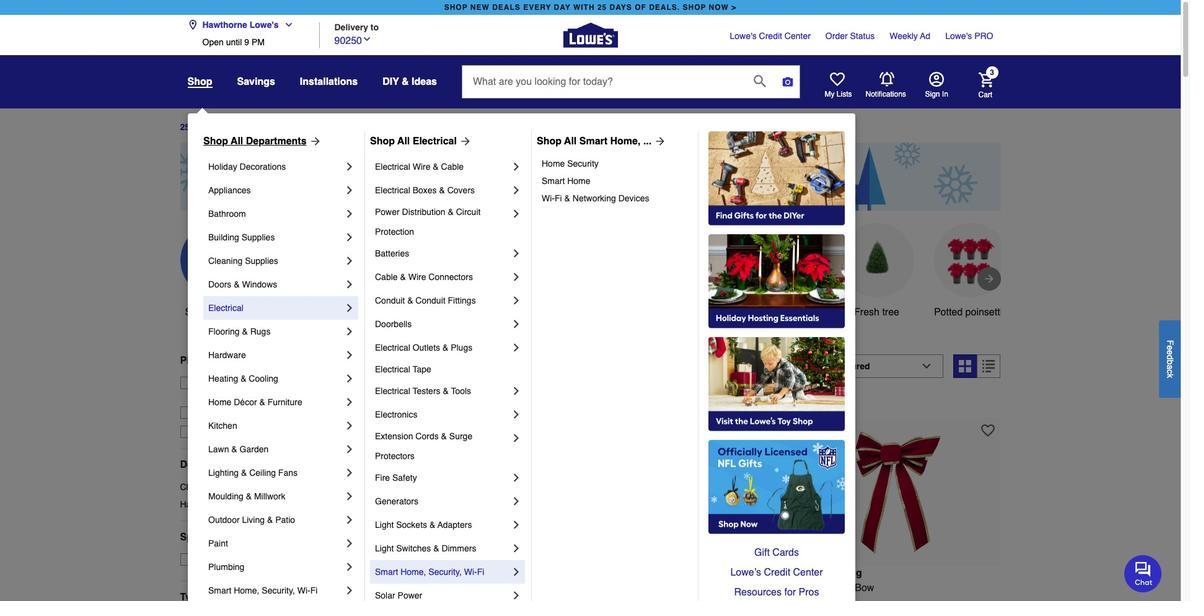 Task type: vqa. For each thing, say whether or not it's contained in the screenshot.
first '100-'
yes



Task type: locate. For each thing, give the bounding box(es) containing it.
2 ft from the left
[[657, 583, 662, 594]]

2 vertical spatial fi
[[310, 586, 318, 596]]

2 horizontal spatial shop
[[537, 136, 562, 147]]

ft left multicolor
[[657, 583, 662, 594]]

chevron down image
[[362, 34, 372, 44]]

2 horizontal spatial arrow right image
[[652, 135, 667, 148]]

conduit up led at left
[[375, 296, 405, 306]]

0 vertical spatial in
[[454, 361, 466, 378]]

holiday decorations link
[[208, 155, 343, 179]]

hawthorne inside button
[[202, 20, 247, 30]]

2 horizontal spatial home
[[567, 176, 591, 186]]

100-count 20.62-ft multicolor incandescent plug-in christmas string lights link
[[579, 568, 786, 601]]

1 vertical spatial home,
[[401, 567, 426, 577]]

chevron right image for appliances
[[343, 184, 356, 197]]

ideas
[[412, 76, 437, 87]]

ft down 'light switches & dimmers' link
[[441, 583, 447, 594]]

wire
[[413, 162, 431, 172], [408, 272, 426, 282]]

credit up search icon
[[759, 31, 782, 41]]

fast
[[199, 427, 216, 437]]

0 vertical spatial delivery
[[334, 22, 368, 32]]

& right doors
[[234, 280, 240, 290]]

0 vertical spatial home
[[542, 159, 565, 169]]

credit inside lowe's credit center link
[[759, 31, 782, 41]]

1 vertical spatial power
[[398, 591, 422, 601]]

order
[[826, 31, 848, 41]]

0 horizontal spatial arrow right image
[[307, 135, 322, 148]]

on sale
[[202, 555, 234, 565]]

2 incandescent from the left
[[710, 583, 769, 594]]

lowe's inside button
[[243, 390, 270, 400]]

light switches & dimmers
[[375, 544, 476, 554]]

chevron right image for fire safety
[[510, 472, 523, 484]]

1 horizontal spatial tree
[[883, 307, 900, 318]]

lights inside 100-count 20.62-ft multicolor incandescent plug-in christmas string lights
[[690, 597, 716, 601]]

1 horizontal spatial smart home, security, wi-fi link
[[375, 560, 510, 584]]

& left tools
[[443, 386, 449, 396]]

lowe's credit center
[[730, 31, 811, 41]]

white
[[770, 307, 795, 318], [450, 583, 475, 594]]

fi down plumbing link
[[310, 586, 318, 596]]

flooring & rugs
[[208, 327, 271, 337]]

shop down 25 days of deals
[[203, 136, 228, 147]]

in inside holiday living 100-count 20.62-ft white incandescent plug- in christmas string lights
[[364, 597, 372, 601]]

compare inside the 5013254527 element
[[817, 397, 853, 407]]

0 vertical spatial fi
[[555, 193, 562, 203]]

lowe's down free store pickup today at:
[[243, 390, 270, 400]]

smart home, security, wi-fi down plumbing link
[[208, 586, 318, 596]]

living down hanukkah decorations link
[[242, 515, 265, 525]]

& right cords
[[441, 432, 447, 441]]

fi inside 'link'
[[555, 193, 562, 203]]

1 vertical spatial supplies
[[245, 256, 278, 266]]

departments up 'holiday decorations' link
[[246, 136, 307, 147]]

chat invite button image
[[1125, 555, 1163, 593]]

deals right of
[[226, 122, 249, 132]]

3 arrow right image from the left
[[652, 135, 667, 148]]

e up b
[[1166, 350, 1176, 355]]

electrical up electronics
[[375, 386, 410, 396]]

2 string from the left
[[661, 597, 687, 601]]

1 horizontal spatial shop
[[370, 136, 395, 147]]

0 horizontal spatial smart home, security, wi-fi
[[208, 586, 318, 596]]

0 horizontal spatial tree
[[322, 307, 339, 318]]

chevron right image for conduit & conduit fittings link
[[510, 295, 523, 307]]

supplies up cleaning supplies
[[242, 233, 275, 242]]

0 horizontal spatial savings button
[[237, 71, 275, 93]]

all for smart
[[564, 136, 577, 147]]

holiday up appliances
[[208, 162, 237, 172]]

home down security at top
[[567, 176, 591, 186]]

chevron right image for electrical outlets & plugs
[[510, 342, 523, 354]]

holiday for holiday decorations
[[208, 162, 237, 172]]

electrical outlets & plugs
[[375, 343, 473, 353]]

1 vertical spatial shop
[[185, 307, 208, 318]]

light for light sockets & adapters
[[375, 520, 394, 530]]

arrow right image for shop all smart home, ...
[[652, 135, 667, 148]]

shop new deals every day with 25 days of deals. shop now >
[[444, 3, 737, 12]]

power inside the power distribution & circuit protection
[[375, 207, 400, 217]]

2 tree from the left
[[883, 307, 900, 318]]

home for home décor & furniture
[[208, 397, 231, 407]]

christmas
[[180, 482, 219, 492], [375, 597, 420, 601], [614, 597, 658, 601]]

home,
[[610, 136, 641, 147], [401, 567, 426, 577], [234, 586, 259, 596]]

5013254527 element
[[795, 396, 853, 408]]

smart home, security, wi-fi down light switches & dimmers
[[375, 567, 484, 577]]

2 20.62- from the left
[[628, 583, 657, 594]]

1 vertical spatial pickup
[[242, 378, 268, 388]]

credit inside lowe's credit center link
[[764, 567, 791, 578]]

home, down switches
[[401, 567, 426, 577]]

2 arrow right image from the left
[[457, 135, 472, 148]]

1 compare from the left
[[386, 397, 422, 407]]

1 vertical spatial delivery
[[225, 355, 264, 366]]

2 horizontal spatial home,
[[610, 136, 641, 147]]

security, up solar power 'link'
[[429, 567, 462, 577]]

lowe's pro
[[946, 31, 994, 41]]

generators link
[[375, 490, 510, 513]]

d
[[1166, 355, 1176, 360]]

0 vertical spatial credit
[[759, 31, 782, 41]]

1 horizontal spatial shop
[[683, 3, 706, 12]]

hawthorne up open until 9 pm
[[202, 20, 247, 30]]

0 vertical spatial plug-
[[539, 583, 563, 594]]

count inside holiday living 100-count 20.62-ft white incandescent plug- in christmas string lights
[[384, 583, 410, 594]]

0 horizontal spatial cable
[[375, 272, 398, 282]]

wire up the boxes
[[413, 162, 431, 172]]

1 horizontal spatial arrow right image
[[457, 135, 472, 148]]

1 conduit from the left
[[375, 296, 405, 306]]

deals up flooring & rugs
[[224, 307, 250, 318]]

1 incandescent from the left
[[478, 583, 537, 594]]

1 lights from the left
[[451, 597, 478, 601]]

shop left new
[[444, 3, 468, 12]]

conduit down the 'cable & wire connectors' at the top left of the page
[[416, 296, 446, 306]]

shop up home security
[[537, 136, 562, 147]]

0 horizontal spatial home
[[208, 397, 231, 407]]

1 horizontal spatial string
[[661, 597, 687, 601]]

fire safety
[[375, 473, 417, 483]]

& right lawn
[[231, 445, 237, 454]]

decorations for holiday decorations
[[240, 162, 286, 172]]

1 horizontal spatial savings
[[482, 307, 518, 318]]

home décor & furniture link
[[208, 391, 343, 414]]

safety
[[392, 473, 417, 483]]

90250 button
[[334, 32, 372, 48]]

all down 25 days of deals link
[[231, 136, 243, 147]]

appliances link
[[208, 179, 343, 202]]

tree right fresh
[[883, 307, 900, 318]]

savings
[[237, 76, 275, 87], [482, 307, 518, 318]]

1 20.62- from the left
[[413, 583, 441, 594]]

chevron right image for building supplies
[[343, 231, 356, 244]]

0 horizontal spatial in
[[454, 361, 466, 378]]

holiday for holiday living 8.5-in w red bow
[[795, 568, 830, 579]]

1 tree from the left
[[322, 307, 339, 318]]

0 horizontal spatial security,
[[262, 586, 295, 596]]

1 horizontal spatial 25
[[598, 3, 607, 12]]

chevron right image for electrical "link"
[[343, 302, 356, 314]]

compare inside 1001813120 element
[[386, 397, 422, 407]]

light down generators
[[375, 520, 394, 530]]

all up the electrical wire & cable
[[398, 136, 410, 147]]

2 vertical spatial delivery
[[218, 427, 249, 437]]

smart home, security, wi-fi link down dimmers on the left of the page
[[375, 560, 510, 584]]

100-
[[364, 583, 384, 594], [579, 583, 599, 594]]

20.62- left multicolor
[[628, 583, 657, 594]]

center left order
[[785, 31, 811, 41]]

1 light from the top
[[375, 520, 394, 530]]

fire safety link
[[375, 466, 510, 490]]

compare for the 5013254527 element
[[817, 397, 853, 407]]

string inside holiday living 100-count 20.62-ft white incandescent plug- in christmas string lights
[[423, 597, 448, 601]]

chevron right image for bathroom
[[343, 208, 356, 220]]

tree inside button
[[883, 307, 900, 318]]

electronics
[[375, 410, 418, 420]]

supplies up windows
[[245, 256, 278, 266]]

chevron right image for electrical boxes & covers
[[510, 184, 523, 197]]

electrical boxes & covers link
[[375, 179, 510, 202]]

& right store
[[241, 374, 246, 384]]

1 arrow right image from the left
[[307, 135, 322, 148]]

living up the red
[[833, 568, 862, 579]]

all
[[231, 136, 243, 147], [398, 136, 410, 147], [564, 136, 577, 147], [211, 307, 221, 318]]

diy & ideas button
[[383, 71, 437, 93]]

fi down the smart home
[[555, 193, 562, 203]]

chevron right image for moulding & millwork
[[343, 490, 356, 503]]

decorations inside christmas decorations link
[[222, 482, 268, 492]]

chevron right image for batteries link
[[510, 247, 523, 260]]

arrow right image inside shop all departments link
[[307, 135, 322, 148]]

0 vertical spatial home,
[[610, 136, 641, 147]]

chevron right image for light sockets & adapters
[[510, 519, 523, 531]]

0 horizontal spatial fi
[[310, 586, 318, 596]]

count inside 100-count 20.62-ft multicolor incandescent plug-in christmas string lights
[[599, 583, 626, 594]]

electrical tape
[[375, 365, 431, 374]]

doorbells link
[[375, 312, 510, 336]]

center for lowe's credit center
[[785, 31, 811, 41]]

living for count
[[403, 568, 432, 579]]

0 vertical spatial power
[[375, 207, 400, 217]]

1 horizontal spatial security,
[[429, 567, 462, 577]]

2 light from the top
[[375, 544, 394, 554]]

chevron right image for holiday decorations
[[343, 161, 356, 173]]

lowe's up pm
[[250, 20, 279, 30]]

led
[[396, 307, 415, 318]]

shop for shop all smart home, ...
[[537, 136, 562, 147]]

supplies for building supplies
[[242, 233, 275, 242]]

lowe's credit center link
[[709, 563, 845, 583]]

wi- down dimmers on the left of the page
[[464, 567, 477, 577]]

shop
[[444, 3, 468, 12], [683, 3, 706, 12]]

chevron right image
[[510, 161, 523, 173], [510, 247, 523, 260], [510, 271, 523, 283], [510, 295, 523, 307], [343, 302, 356, 314], [343, 373, 356, 385], [343, 396, 356, 409], [510, 409, 523, 421], [343, 443, 356, 456], [510, 495, 523, 508], [343, 514, 356, 526], [510, 543, 523, 555], [510, 566, 523, 578], [343, 585, 356, 597]]

arrow right image
[[983, 273, 995, 285]]

in inside button
[[942, 90, 949, 99]]

sale
[[216, 555, 234, 565]]

hanging decoration
[[665, 307, 712, 333]]

1 vertical spatial in
[[812, 583, 819, 594]]

1 vertical spatial hawthorne
[[199, 390, 241, 400]]

living down switches
[[403, 568, 432, 579]]

0 vertical spatial departments
[[246, 136, 307, 147]]

potted poinsettia button
[[934, 223, 1008, 320]]

connectors
[[429, 272, 473, 282]]

all up home security
[[564, 136, 577, 147]]

christmas inside christmas decorations link
[[180, 482, 219, 492]]

1 shop from the left
[[203, 136, 228, 147]]

resources
[[734, 587, 782, 598]]

savings down pm
[[237, 76, 275, 87]]

1 horizontal spatial count
[[599, 583, 626, 594]]

electrical down shop all electrical
[[375, 162, 410, 172]]

0 horizontal spatial plug-
[[539, 583, 563, 594]]

2 vertical spatial wi-
[[297, 586, 310, 596]]

2 e from the top
[[1166, 350, 1176, 355]]

electrical testers & tools
[[375, 386, 471, 396]]

paint
[[208, 539, 228, 549]]

living inside holiday living 100-count 20.62-ft white incandescent plug- in christmas string lights
[[403, 568, 432, 579]]

1 horizontal spatial fi
[[477, 567, 484, 577]]

25 right with
[[598, 3, 607, 12]]

9
[[244, 37, 249, 47]]

1 vertical spatial credit
[[764, 567, 791, 578]]

1 horizontal spatial living
[[403, 568, 432, 579]]

arrow right image inside shop all electrical link
[[457, 135, 472, 148]]

1 vertical spatial center
[[793, 567, 823, 578]]

plugs
[[451, 343, 473, 353]]

hawthorne for hawthorne lowe's
[[202, 20, 247, 30]]

0 vertical spatial center
[[785, 31, 811, 41]]

chevron right image for electronics link at the bottom left
[[510, 409, 523, 421]]

credit up resources for pros link
[[764, 567, 791, 578]]

hawthorne
[[202, 20, 247, 30], [199, 390, 241, 400]]

garden
[[240, 445, 269, 454]]

plug-
[[539, 583, 563, 594], [579, 597, 602, 601]]

0 horizontal spatial shop
[[444, 3, 468, 12]]

savings up 198 products in holiday decorations
[[482, 307, 518, 318]]

smart home, security, wi-fi link down paint link on the bottom of the page
[[208, 579, 343, 601]]

lawn
[[208, 445, 229, 454]]

artificial tree
[[284, 307, 339, 318]]

2 conduit from the left
[[416, 296, 446, 306]]

0 horizontal spatial incandescent
[[478, 583, 537, 594]]

1 horizontal spatial pickup
[[242, 378, 268, 388]]

2 shop from the left
[[370, 136, 395, 147]]

2 horizontal spatial fi
[[555, 193, 562, 203]]

holiday inside holiday living 8.5-in w red bow
[[795, 568, 830, 579]]

1 count from the left
[[384, 583, 410, 594]]

1 vertical spatial wi-
[[464, 567, 477, 577]]

& up electrical boxes & covers link
[[433, 162, 439, 172]]

1 vertical spatial fi
[[477, 567, 484, 577]]

light switches & dimmers link
[[375, 537, 510, 560]]

2 lights from the left
[[690, 597, 716, 601]]

1 horizontal spatial lights
[[690, 597, 716, 601]]

ft inside holiday living 100-count 20.62-ft white incandescent plug- in christmas string lights
[[441, 583, 447, 594]]

1 horizontal spatial in
[[602, 597, 611, 601]]

1 vertical spatial cable
[[375, 272, 398, 282]]

hawthorne lowe's & nearby stores
[[199, 390, 333, 400]]

1 vertical spatial 25
[[180, 122, 190, 132]]

1 horizontal spatial conduit
[[416, 296, 446, 306]]

pickup & delivery
[[180, 355, 264, 366]]

grid view image
[[959, 360, 972, 373]]

0 vertical spatial pickup
[[180, 355, 213, 366]]

electrical tape link
[[375, 360, 523, 379]]

1 ft from the left
[[441, 583, 447, 594]]

home for home security
[[542, 159, 565, 169]]

1 vertical spatial savings button
[[463, 223, 537, 320]]

2 100- from the left
[[579, 583, 599, 594]]

shop left now
[[683, 3, 706, 12]]

fast delivery
[[199, 427, 249, 437]]

shop all electrical link
[[370, 134, 472, 149]]

at:
[[296, 378, 306, 388]]

pickup up free
[[180, 355, 213, 366]]

2 vertical spatial home
[[208, 397, 231, 407]]

cleaning supplies link
[[208, 249, 343, 273]]

0 horizontal spatial compare
[[386, 397, 422, 407]]

decorations inside hanukkah decorations link
[[222, 500, 268, 510]]

lists
[[837, 90, 852, 99]]

hawthorne inside button
[[199, 390, 241, 400]]

holiday up 8.5-
[[795, 568, 830, 579]]

& left ceiling
[[241, 468, 247, 478]]

1 horizontal spatial compare
[[817, 397, 853, 407]]

chevron right image for paint
[[343, 538, 356, 550]]

batteries
[[375, 249, 409, 259]]

incandescent inside 100-count 20.62-ft multicolor incandescent plug-in christmas string lights
[[710, 583, 769, 594]]

decorations inside 'holiday decorations' link
[[240, 162, 286, 172]]

1 horizontal spatial christmas
[[375, 597, 420, 601]]

hawthorne down store
[[199, 390, 241, 400]]

0 vertical spatial light
[[375, 520, 394, 530]]

my
[[825, 90, 835, 99]]

living inside holiday living 8.5-in w red bow
[[833, 568, 862, 579]]

christmas inside holiday living 100-count 20.62-ft white incandescent plug- in christmas string lights
[[375, 597, 420, 601]]

ft
[[441, 583, 447, 594], [657, 583, 662, 594]]

arrow right image
[[307, 135, 322, 148], [457, 135, 472, 148], [652, 135, 667, 148]]

home, left ...
[[610, 136, 641, 147]]

None search field
[[462, 65, 800, 110]]

power up protection
[[375, 207, 400, 217]]

free store pickup today at:
[[199, 378, 306, 388]]

delivery up heating & cooling
[[225, 355, 264, 366]]

0 vertical spatial savings button
[[237, 71, 275, 93]]

decorations
[[240, 162, 286, 172], [528, 361, 614, 378], [222, 482, 268, 492], [222, 500, 268, 510]]

pickup up hawthorne lowe's & nearby stores
[[242, 378, 268, 388]]

20.62- down light switches & dimmers
[[413, 583, 441, 594]]

sign in
[[925, 90, 949, 99]]

& inside the power distribution & circuit protection
[[448, 207, 454, 217]]

arrow right image up "electrical wire & cable" link
[[457, 135, 472, 148]]

shop all deals button
[[180, 223, 255, 320]]

1 horizontal spatial home
[[542, 159, 565, 169]]

100-count 20.62-ft multicolor incandescent plug-in christmas string lights
[[579, 583, 769, 601]]

chevron right image
[[343, 161, 356, 173], [343, 184, 356, 197], [510, 184, 523, 197], [343, 208, 356, 220], [510, 208, 523, 220], [343, 231, 356, 244], [343, 255, 356, 267], [343, 278, 356, 291], [510, 318, 523, 330], [343, 326, 356, 338], [510, 342, 523, 354], [343, 349, 356, 361], [510, 385, 523, 397], [343, 420, 356, 432], [510, 432, 523, 445], [343, 467, 356, 479], [510, 472, 523, 484], [343, 490, 356, 503], [510, 519, 523, 531], [343, 538, 356, 550], [343, 561, 356, 574], [510, 590, 523, 601]]

2 compare from the left
[[817, 397, 853, 407]]

adapters
[[438, 520, 472, 530]]

lowe's
[[250, 20, 279, 30], [730, 31, 757, 41], [946, 31, 972, 41], [243, 390, 270, 400]]

visit the lowe's toy shop. image
[[709, 337, 845, 432]]

1 horizontal spatial 20.62-
[[628, 583, 657, 594]]

shop up the electrical wire & cable
[[370, 136, 395, 147]]

0 horizontal spatial conduit
[[375, 296, 405, 306]]

electrical for electrical tape
[[375, 365, 410, 374]]

electrical down doorbells
[[375, 343, 410, 353]]

electrical inside "link"
[[208, 303, 244, 313]]

& right 'diy'
[[402, 76, 409, 87]]

decoration
[[665, 322, 712, 333]]

fi up solar power 'link'
[[477, 567, 484, 577]]

security, down plumbing link
[[262, 586, 295, 596]]

1 vertical spatial deals
[[224, 307, 250, 318]]

wi- inside 'link'
[[542, 193, 555, 203]]

decorations for hanukkah decorations
[[222, 500, 268, 510]]

shop inside button
[[185, 307, 208, 318]]

0 horizontal spatial living
[[242, 515, 265, 525]]

tree inside button
[[322, 307, 339, 318]]

0 horizontal spatial lights
[[451, 597, 478, 601]]

all inside button
[[211, 307, 221, 318]]

electrical for electrical outlets & plugs
[[375, 343, 410, 353]]

2 count from the left
[[599, 583, 626, 594]]

tree right artificial
[[322, 307, 339, 318]]

0 vertical spatial supplies
[[242, 233, 275, 242]]

departments down lawn
[[180, 459, 241, 470]]

1 vertical spatial light
[[375, 544, 394, 554]]

0 vertical spatial smart home, security, wi-fi
[[375, 567, 484, 577]]

& left circuit
[[448, 207, 454, 217]]

1 horizontal spatial ft
[[657, 583, 662, 594]]

1 100- from the left
[[364, 583, 384, 594]]

hardware
[[208, 350, 246, 360]]

compare for 1001813120 element
[[386, 397, 422, 407]]

heart outline image
[[767, 424, 780, 437]]

notifications
[[866, 90, 906, 99]]

1 vertical spatial savings
[[482, 307, 518, 318]]

electrical up flooring at the left of page
[[208, 303, 244, 313]]

e up "d"
[[1166, 345, 1176, 350]]

arrow right image inside shop all smart home, ... link
[[652, 135, 667, 148]]

1 vertical spatial plug-
[[579, 597, 602, 601]]

plug- inside holiday living 100-count 20.62-ft white incandescent plug- in christmas string lights
[[539, 583, 563, 594]]

2 horizontal spatial living
[[833, 568, 862, 579]]

holiday inside holiday living 100-count 20.62-ft white incandescent plug- in christmas string lights
[[364, 568, 400, 579]]

delivery up lawn & garden
[[218, 427, 249, 437]]

1 string from the left
[[423, 597, 448, 601]]

lowe's home improvement lists image
[[830, 72, 845, 87]]

25 left days
[[180, 122, 190, 132]]

offers
[[218, 532, 247, 543]]

0 horizontal spatial white
[[450, 583, 475, 594]]

2 horizontal spatial wi-
[[542, 193, 555, 203]]

center up 8.5-
[[793, 567, 823, 578]]

0 horizontal spatial home,
[[234, 586, 259, 596]]

smart up solar
[[375, 567, 398, 577]]

all up flooring at the left of page
[[211, 307, 221, 318]]

3 shop from the left
[[537, 136, 562, 147]]

chevron right image for flooring & rugs
[[343, 326, 356, 338]]

cable up covers
[[441, 162, 464, 172]]

to
[[371, 22, 379, 32]]

lights down dimmers on the left of the page
[[451, 597, 478, 601]]

boxes
[[413, 185, 437, 195]]

hanging decoration button
[[651, 223, 726, 335]]

in
[[942, 90, 949, 99], [364, 597, 372, 601], [602, 597, 611, 601]]

0 horizontal spatial in
[[364, 597, 372, 601]]

all for deals
[[211, 307, 221, 318]]

0 vertical spatial wi-
[[542, 193, 555, 203]]

fi
[[555, 193, 562, 203], [477, 567, 484, 577], [310, 586, 318, 596]]

wi- down plumbing link
[[297, 586, 310, 596]]

cable down batteries
[[375, 272, 398, 282]]

white inside holiday living 100-count 20.62-ft white incandescent plug- in christmas string lights
[[450, 583, 475, 594]]

1 horizontal spatial 100-
[[579, 583, 599, 594]]

fittings
[[448, 296, 476, 306]]

lowe's home improvement account image
[[929, 72, 944, 87]]

holiday up solar
[[364, 568, 400, 579]]

& left rugs
[[242, 327, 248, 337]]

1 horizontal spatial white
[[770, 307, 795, 318]]

lowe's home improvement cart image
[[979, 72, 994, 87]]

holiday down plugs
[[470, 361, 524, 378]]

ft inside 100-count 20.62-ft multicolor incandescent plug-in christmas string lights
[[657, 583, 662, 594]]

home, down plumbing
[[234, 586, 259, 596]]

home up the smart home
[[542, 159, 565, 169]]

1 horizontal spatial in
[[812, 583, 819, 594]]

& up led at left
[[407, 296, 413, 306]]

incandescent inside holiday living 100-count 20.62-ft white incandescent plug- in christmas string lights
[[478, 583, 537, 594]]

string right solar power
[[423, 597, 448, 601]]

1 vertical spatial white
[[450, 583, 475, 594]]

arrow right image for shop all departments
[[307, 135, 322, 148]]

holiday hosting essentials. image
[[709, 234, 845, 329]]



Task type: describe. For each thing, give the bounding box(es) containing it.
shop for shop all electrical
[[370, 136, 395, 147]]

lowe's pro link
[[946, 30, 994, 42]]

wi-fi & networking devices link
[[542, 190, 689, 207]]

distribution
[[402, 207, 446, 217]]

every
[[523, 3, 551, 12]]

0 vertical spatial savings
[[237, 76, 275, 87]]

hawthorne lowe's
[[202, 20, 279, 30]]

christmas inside 100-count 20.62-ft multicolor incandescent plug-in christmas string lights
[[614, 597, 658, 601]]

lights inside holiday living 100-count 20.62-ft white incandescent plug- in christmas string lights
[[451, 597, 478, 601]]

string inside 100-count 20.62-ft multicolor incandescent plug-in christmas string lights
[[661, 597, 687, 601]]

lawn & garden link
[[208, 438, 343, 461]]

covers
[[447, 185, 475, 195]]

chevron right image for "electrical wire & cable" link
[[510, 161, 523, 173]]

0 horizontal spatial smart home, security, wi-fi link
[[208, 579, 343, 601]]

chevron right image for the cable & wire connectors link
[[510, 271, 523, 283]]

chevron right image for power distribution & circuit protection
[[510, 208, 523, 220]]

chevron right image for plumbing
[[343, 561, 356, 574]]

order status
[[826, 31, 875, 41]]

& left patio
[[267, 515, 273, 525]]

doors
[[208, 280, 231, 290]]

white inside button
[[770, 307, 795, 318]]

lowe's left "pro"
[[946, 31, 972, 41]]

cart
[[979, 90, 993, 99]]

& right décor
[[259, 397, 265, 407]]

hawthorne for hawthorne lowe's & nearby stores
[[199, 390, 241, 400]]

smart down home security
[[542, 176, 565, 186]]

heating & cooling link
[[208, 367, 343, 391]]

fresh
[[854, 307, 880, 318]]

home security
[[542, 159, 599, 169]]

extension cords & surge protectors link
[[375, 427, 510, 466]]

1 shop from the left
[[444, 3, 468, 12]]

lowe's inside button
[[250, 20, 279, 30]]

moulding & millwork
[[208, 492, 286, 502]]

25 inside 'link'
[[598, 3, 607, 12]]

doors & windows
[[208, 280, 277, 290]]

fresh tree button
[[840, 223, 914, 320]]

tree for artificial tree
[[322, 307, 339, 318]]

sign
[[925, 90, 940, 99]]

hanging
[[670, 307, 707, 318]]

lowe's home improvement notification center image
[[879, 72, 894, 87]]

0 vertical spatial deals
[[226, 122, 249, 132]]

gift cards link
[[709, 543, 845, 563]]

cards
[[773, 547, 799, 559]]

plumbing
[[208, 562, 245, 572]]

living for in
[[833, 568, 862, 579]]

solar
[[375, 591, 395, 601]]

chevron right image for generators link
[[510, 495, 523, 508]]

chevron right image for hardware
[[343, 349, 356, 361]]

plug- inside 100-count 20.62-ft multicolor incandescent plug-in christmas string lights
[[579, 597, 602, 601]]

officially licensed n f l gifts. shop now. image
[[709, 440, 845, 534]]

cable & wire connectors
[[375, 272, 473, 282]]

chevron right image for cleaning supplies
[[343, 255, 356, 267]]

shop for shop all departments
[[203, 136, 228, 147]]

windows
[[242, 280, 277, 290]]

flooring & rugs link
[[208, 320, 343, 343]]

credit for lowe's
[[764, 567, 791, 578]]

location image
[[188, 20, 197, 30]]

25 days of deals
[[180, 122, 249, 132]]

& left 'millwork'
[[246, 492, 252, 502]]

living for patio
[[242, 515, 265, 525]]

& down batteries
[[400, 272, 406, 282]]

100- inside holiday living 100-count 20.62-ft white incandescent plug- in christmas string lights
[[364, 583, 384, 594]]

shop all departments
[[203, 136, 307, 147]]

electrical for electrical boxes & covers
[[375, 185, 410, 195]]

& inside extension cords & surge protectors
[[441, 432, 447, 441]]

...
[[644, 136, 652, 147]]

furniture
[[268, 397, 302, 407]]

electrical wire & cable link
[[375, 155, 510, 179]]

hanukkah decorations
[[180, 500, 268, 510]]

ad
[[920, 31, 931, 41]]

chevron right image for doors & windows
[[343, 278, 356, 291]]

chevron right image for solar power
[[510, 590, 523, 601]]

2 vertical spatial home,
[[234, 586, 259, 596]]

christmas decorations link
[[180, 481, 344, 493]]

f e e d b a c k
[[1166, 340, 1176, 378]]

chevron right image for outdoor living & patio link
[[343, 514, 356, 526]]

stores
[[309, 390, 333, 400]]

0 horizontal spatial wi-
[[297, 586, 310, 596]]

k
[[1166, 374, 1176, 378]]

cords
[[416, 432, 439, 441]]

outdoor living & patio
[[208, 515, 295, 525]]

hawthorne lowe's & nearby stores button
[[199, 389, 333, 402]]

all for departments
[[231, 136, 243, 147]]

chevron right image for lawn & garden link
[[343, 443, 356, 456]]

1 vertical spatial home
[[567, 176, 591, 186]]

batteries link
[[375, 242, 510, 265]]

electronics link
[[375, 403, 510, 427]]

a
[[1166, 365, 1176, 369]]

in inside 100-count 20.62-ft multicolor incandescent plug-in christmas string lights
[[602, 597, 611, 601]]

chevron right image for home décor & furniture link
[[343, 396, 356, 409]]

diy
[[383, 76, 399, 87]]

smart down plumbing
[[208, 586, 231, 596]]

electrical for electrical testers & tools
[[375, 386, 410, 396]]

center for lowe's credit center
[[793, 567, 823, 578]]

0 vertical spatial security,
[[429, 567, 462, 577]]

solar power link
[[375, 584, 510, 601]]

deals inside button
[[224, 307, 250, 318]]

of
[[215, 122, 224, 132]]

potted
[[934, 307, 963, 318]]

power inside 'link'
[[398, 591, 422, 601]]

& right sockets
[[430, 520, 435, 530]]

smart home, security, wi-fi for right smart home, security, wi-fi link
[[375, 567, 484, 577]]

ceiling
[[249, 468, 276, 478]]

2 shop from the left
[[683, 3, 706, 12]]

find gifts for the diyer. image
[[709, 131, 845, 226]]

holiday living 8.5-in w red bow
[[795, 568, 874, 594]]

chevron down image
[[279, 20, 294, 30]]

deals.
[[649, 3, 680, 12]]

1 horizontal spatial departments
[[246, 136, 307, 147]]

lowe's credit center link
[[730, 30, 811, 42]]

25 days of deals. shop new deals every day. while supplies last. image
[[180, 143, 1001, 211]]

supplies for cleaning supplies
[[245, 256, 278, 266]]

list view image
[[983, 360, 995, 373]]

arrow right image for shop all electrical
[[457, 135, 472, 148]]

pro
[[975, 31, 994, 41]]

& up heating
[[215, 355, 223, 366]]

chevron right image for kitchen
[[343, 420, 356, 432]]

cable & wire connectors link
[[375, 265, 510, 289]]

installations
[[300, 76, 358, 87]]

electrical for electrical wire & cable
[[375, 162, 410, 172]]

Search Query text field
[[463, 66, 744, 98]]

all for electrical
[[398, 136, 410, 147]]

lowe's down >
[[730, 31, 757, 41]]

in inside holiday living 8.5-in w red bow
[[812, 583, 819, 594]]

20.62- inside holiday living 100-count 20.62-ft white incandescent plug- in christmas string lights
[[413, 583, 441, 594]]

days
[[610, 3, 632, 12]]

open until 9 pm
[[202, 37, 265, 47]]

100- inside 100-count 20.62-ft multicolor incandescent plug-in christmas string lights
[[579, 583, 599, 594]]

light for light switches & dimmers
[[375, 544, 394, 554]]

order status link
[[826, 30, 875, 42]]

lowe's home improvement logo image
[[563, 8, 618, 62]]

shop for shop
[[188, 76, 212, 87]]

dimmers
[[442, 544, 476, 554]]

& inside 'link'
[[565, 193, 570, 203]]

conduit & conduit fittings
[[375, 296, 476, 306]]

hawthorne lowe's button
[[188, 12, 299, 37]]

1 horizontal spatial savings button
[[463, 223, 537, 320]]

shop for shop all deals
[[185, 307, 208, 318]]

tree for fresh tree
[[883, 307, 900, 318]]

building supplies
[[208, 233, 275, 242]]

diy & ideas
[[383, 76, 437, 87]]

holiday for holiday living 100-count 20.62-ft white incandescent plug- in christmas string lights
[[364, 568, 400, 579]]

fire
[[375, 473, 390, 483]]

1 e from the top
[[1166, 345, 1176, 350]]

0 vertical spatial wire
[[413, 162, 431, 172]]

& left plugs
[[443, 343, 448, 353]]

hardware link
[[208, 343, 343, 367]]

hanukkah decorations link
[[180, 498, 344, 511]]

departments element
[[180, 459, 344, 471]]

with
[[573, 3, 595, 12]]

outlets
[[413, 343, 440, 353]]

protection
[[375, 227, 414, 237]]

shop all departments link
[[203, 134, 322, 149]]

heart outline image
[[982, 424, 995, 437]]

chevron right image for lighting & ceiling fans
[[343, 467, 356, 479]]

decorations for christmas decorations
[[222, 482, 268, 492]]

weekly ad
[[890, 31, 931, 41]]

smart up security at top
[[580, 136, 608, 147]]

weekly ad link
[[890, 30, 931, 42]]

credit for lowe's
[[759, 31, 782, 41]]

1 horizontal spatial wi-
[[464, 567, 477, 577]]

1 vertical spatial security,
[[262, 586, 295, 596]]

1001813120 element
[[364, 396, 422, 408]]

electrical up "electrical wire & cable" link
[[413, 136, 457, 147]]

electrical boxes & covers
[[375, 185, 475, 195]]

& down today
[[272, 390, 278, 400]]

now
[[709, 3, 729, 12]]

& right the boxes
[[439, 185, 445, 195]]

devices
[[619, 193, 649, 203]]

chevron right image for extension cords & surge protectors
[[510, 432, 523, 445]]

cleaning
[[208, 256, 243, 266]]

0 horizontal spatial departments
[[180, 459, 241, 470]]

until
[[226, 37, 242, 47]]

198 products in holiday decorations
[[364, 361, 614, 378]]

1 vertical spatial wire
[[408, 272, 426, 282]]

search image
[[754, 75, 766, 87]]

my lists
[[825, 90, 852, 99]]

millwork
[[254, 492, 286, 502]]

resources for pros
[[734, 587, 819, 598]]

power distribution & circuit protection
[[375, 207, 483, 237]]

camera image
[[782, 76, 794, 88]]

pros
[[799, 587, 819, 598]]

chevron right image for electrical testers & tools
[[510, 385, 523, 397]]

lawn & garden
[[208, 445, 269, 454]]

chevron right image for 'light switches & dimmers' link
[[510, 543, 523, 555]]

0 vertical spatial cable
[[441, 162, 464, 172]]

kitchen
[[208, 421, 237, 431]]

shop all deals
[[185, 307, 250, 318]]

& left dimmers on the left of the page
[[433, 544, 439, 554]]

20.62- inside 100-count 20.62-ft multicolor incandescent plug-in christmas string lights
[[628, 583, 657, 594]]

led button
[[369, 223, 443, 320]]

sign in button
[[925, 72, 949, 99]]

chevron right image for heating & cooling link
[[343, 373, 356, 385]]

sockets
[[396, 520, 427, 530]]

0 horizontal spatial 25
[[180, 122, 190, 132]]

poinsettia
[[966, 307, 1008, 318]]

chevron right image for doorbells
[[510, 318, 523, 330]]

smart home, security, wi-fi for the left smart home, security, wi-fi link
[[208, 586, 318, 596]]



